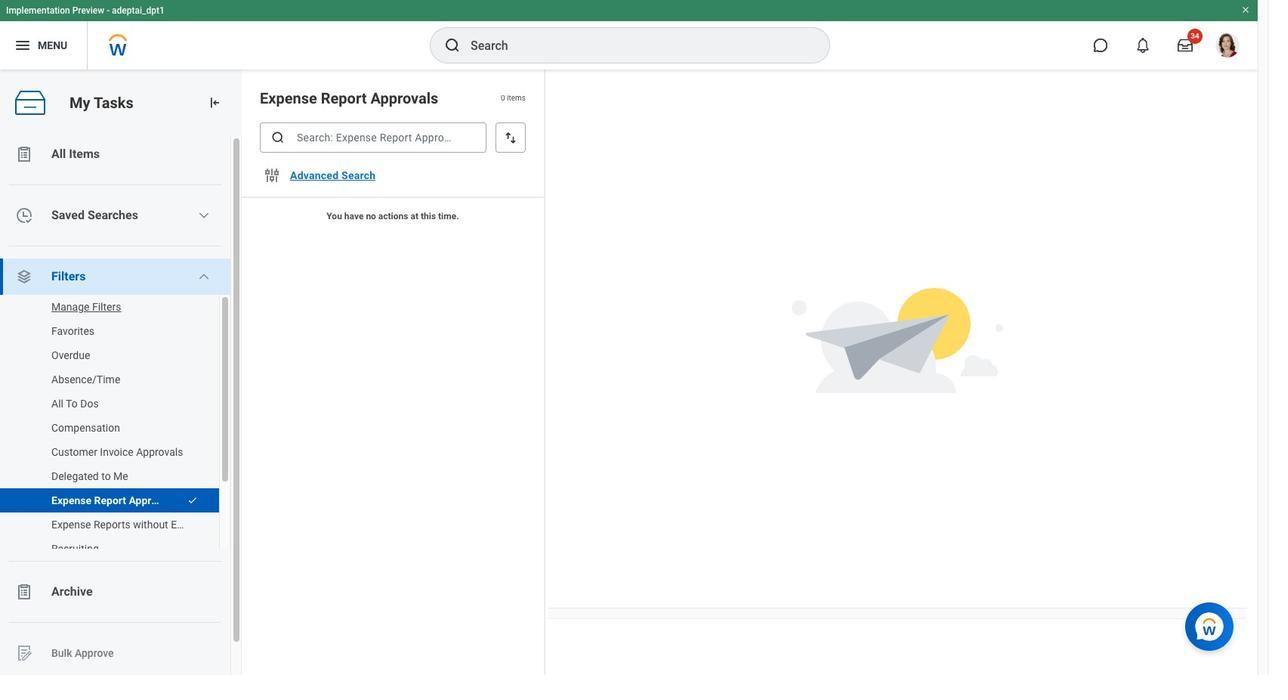 Task type: describe. For each thing, give the bounding box(es) containing it.
delegated to me button
[[0, 461, 204, 491]]

filters inside dropdown button
[[51, 269, 86, 283]]

saved searches
[[51, 208, 138, 222]]

me
[[113, 470, 128, 482]]

have
[[345, 211, 364, 221]]

recruiting button
[[0, 534, 204, 564]]

time.
[[438, 211, 459, 221]]

bulk approve link
[[0, 635, 231, 671]]

expense report approvals button
[[0, 485, 180, 516]]

items
[[69, 147, 100, 161]]

inbox large image
[[1178, 38, 1194, 53]]

searches
[[88, 208, 138, 222]]

all to dos
[[51, 398, 99, 410]]

invoice
[[100, 446, 134, 458]]

menu banner
[[0, 0, 1259, 70]]

tasks
[[94, 93, 134, 112]]

search image
[[271, 130, 286, 145]]

expense report approvals inside item list element
[[260, 89, 439, 107]]

search image
[[444, 36, 462, 54]]

check image
[[187, 495, 198, 506]]

manage filters button
[[0, 292, 204, 322]]

0
[[501, 94, 505, 102]]

expense report approvals inside expense report approvals "button"
[[51, 494, 176, 506]]

expense for expense report approvals "button"
[[51, 494, 92, 506]]

preview
[[72, 5, 104, 16]]

profile logan mcneil image
[[1216, 33, 1240, 61]]

list inside my tasks element
[[0, 292, 231, 564]]

chevron down image
[[198, 209, 210, 221]]

report inside item list element
[[321, 89, 367, 107]]

34 button
[[1169, 29, 1203, 62]]

recruiting
[[51, 543, 99, 555]]

all items
[[51, 147, 100, 161]]

all for all items
[[51, 147, 66, 161]]

adeptai_dpt1
[[112, 5, 165, 16]]

advanced search
[[290, 169, 376, 181]]

sort image
[[503, 130, 519, 145]]

customer
[[51, 446, 97, 458]]

perspective image
[[15, 268, 33, 286]]

my tasks
[[70, 93, 134, 112]]

my
[[70, 93, 90, 112]]

implementation preview -   adeptai_dpt1
[[6, 5, 165, 16]]

justify image
[[14, 36, 32, 54]]

advanced search button
[[284, 160, 382, 190]]

archive
[[51, 584, 93, 599]]

advanced
[[290, 169, 339, 181]]

exceptions
[[171, 519, 223, 531]]

favorites button
[[0, 316, 204, 346]]

at
[[411, 211, 419, 221]]

approvals for expense report approvals "button"
[[129, 494, 176, 506]]

Search Workday  search field
[[471, 29, 799, 62]]



Task type: locate. For each thing, give the bounding box(es) containing it.
0 horizontal spatial expense report approvals
[[51, 494, 176, 506]]

expense inside "button"
[[51, 494, 92, 506]]

this
[[421, 211, 436, 221]]

favorites
[[51, 325, 95, 337]]

1 vertical spatial filters
[[92, 301, 121, 313]]

delegated to me
[[51, 470, 128, 482]]

rename image
[[15, 644, 33, 662]]

2 list from the top
[[0, 292, 231, 564]]

approvals right invoice
[[136, 446, 183, 458]]

filters
[[51, 269, 86, 283], [92, 301, 121, 313]]

clipboard image
[[15, 145, 33, 163]]

expense up search image
[[260, 89, 317, 107]]

bulk
[[51, 647, 72, 659]]

1 vertical spatial approvals
[[136, 446, 183, 458]]

search
[[342, 169, 376, 181]]

all to dos button
[[0, 389, 204, 419]]

approve
[[75, 647, 114, 659]]

list containing all items
[[0, 136, 242, 675]]

Search: Expense Report Approvals text field
[[260, 122, 487, 153]]

1 horizontal spatial expense report approvals
[[260, 89, 439, 107]]

filters button
[[0, 259, 231, 295]]

approvals
[[371, 89, 439, 107], [136, 446, 183, 458], [129, 494, 176, 506]]

1 horizontal spatial filters
[[92, 301, 121, 313]]

delegated
[[51, 470, 99, 482]]

without
[[133, 519, 168, 531]]

expense down delegated in the bottom left of the page
[[51, 494, 92, 506]]

expense up recruiting
[[51, 519, 91, 531]]

approvals inside "button"
[[129, 494, 176, 506]]

all
[[51, 147, 66, 161], [51, 398, 63, 410]]

0 horizontal spatial report
[[94, 494, 126, 506]]

compensation button
[[0, 413, 204, 443]]

1 vertical spatial expense report approvals
[[51, 494, 176, 506]]

expense report approvals up reports
[[51, 494, 176, 506]]

reports
[[94, 519, 131, 531]]

items
[[507, 94, 526, 102]]

report inside expense report approvals "button"
[[94, 494, 126, 506]]

dos
[[80, 398, 99, 410]]

0 vertical spatial expense report approvals
[[260, 89, 439, 107]]

all for all to dos
[[51, 398, 63, 410]]

expense
[[260, 89, 317, 107], [51, 494, 92, 506], [51, 519, 91, 531]]

saved searches button
[[0, 197, 231, 234]]

configure image
[[263, 166, 281, 184]]

1 list from the top
[[0, 136, 242, 675]]

chevron down image
[[198, 271, 210, 283]]

approvals up without
[[129, 494, 176, 506]]

approvals up search: expense report approvals "text field"
[[371, 89, 439, 107]]

absence/time
[[51, 373, 120, 386]]

filters up favorites button
[[92, 301, 121, 313]]

report up expense reports without exceptions button
[[94, 494, 126, 506]]

menu
[[38, 39, 67, 51]]

2 all from the top
[[51, 398, 63, 410]]

expense for expense reports without exceptions button
[[51, 519, 91, 531]]

1 all from the top
[[51, 147, 66, 161]]

0 items
[[501, 94, 526, 102]]

all left items
[[51, 147, 66, 161]]

customer invoice approvals
[[51, 446, 183, 458]]

1 horizontal spatial report
[[321, 89, 367, 107]]

clock check image
[[15, 206, 33, 225]]

approvals for customer invoice approvals button
[[136, 446, 183, 458]]

to
[[101, 470, 111, 482]]

report up search: expense report approvals "text field"
[[321, 89, 367, 107]]

manage filters
[[51, 301, 121, 313]]

2 vertical spatial expense
[[51, 519, 91, 531]]

close environment banner image
[[1242, 5, 1251, 14]]

1 vertical spatial report
[[94, 494, 126, 506]]

overdue button
[[0, 340, 204, 370]]

my tasks element
[[0, 70, 242, 675]]

item list element
[[242, 70, 546, 675]]

filters up manage on the left top of the page
[[51, 269, 86, 283]]

compensation
[[51, 422, 120, 434]]

you have no actions at this time.
[[327, 211, 459, 221]]

list
[[0, 136, 242, 675], [0, 292, 231, 564]]

clipboard image
[[15, 583, 33, 601]]

0 vertical spatial all
[[51, 147, 66, 161]]

to
[[66, 398, 78, 410]]

no
[[366, 211, 376, 221]]

0 vertical spatial filters
[[51, 269, 86, 283]]

all items button
[[0, 136, 231, 172]]

filters inside button
[[92, 301, 121, 313]]

expense inside item list element
[[260, 89, 317, 107]]

saved
[[51, 208, 85, 222]]

expense report approvals
[[260, 89, 439, 107], [51, 494, 176, 506]]

manage
[[51, 301, 90, 313]]

archive button
[[0, 574, 231, 610]]

expense inside button
[[51, 519, 91, 531]]

0 vertical spatial report
[[321, 89, 367, 107]]

notifications large image
[[1136, 38, 1151, 53]]

expense report approvals up search: expense report approvals "text field"
[[260, 89, 439, 107]]

1 vertical spatial all
[[51, 398, 63, 410]]

actions
[[379, 211, 409, 221]]

all left 'to'
[[51, 398, 63, 410]]

approvals inside button
[[136, 446, 183, 458]]

0 vertical spatial approvals
[[371, 89, 439, 107]]

2 vertical spatial approvals
[[129, 494, 176, 506]]

-
[[107, 5, 110, 16]]

bulk approve
[[51, 647, 114, 659]]

menu button
[[0, 21, 87, 70]]

approvals inside item list element
[[371, 89, 439, 107]]

implementation
[[6, 5, 70, 16]]

transformation import image
[[207, 95, 222, 110]]

report
[[321, 89, 367, 107], [94, 494, 126, 506]]

0 vertical spatial expense
[[260, 89, 317, 107]]

1 vertical spatial expense
[[51, 494, 92, 506]]

overdue
[[51, 349, 90, 361]]

customer invoice approvals button
[[0, 437, 204, 467]]

expense reports without exceptions
[[51, 519, 223, 531]]

list containing manage filters
[[0, 292, 231, 564]]

absence/time button
[[0, 364, 204, 395]]

0 horizontal spatial filters
[[51, 269, 86, 283]]

expense reports without exceptions button
[[0, 509, 223, 540]]

you
[[327, 211, 342, 221]]

34
[[1191, 32, 1200, 40]]



Task type: vqa. For each thing, say whether or not it's contained in the screenshot.
Expense Reports without Exceptions
yes



